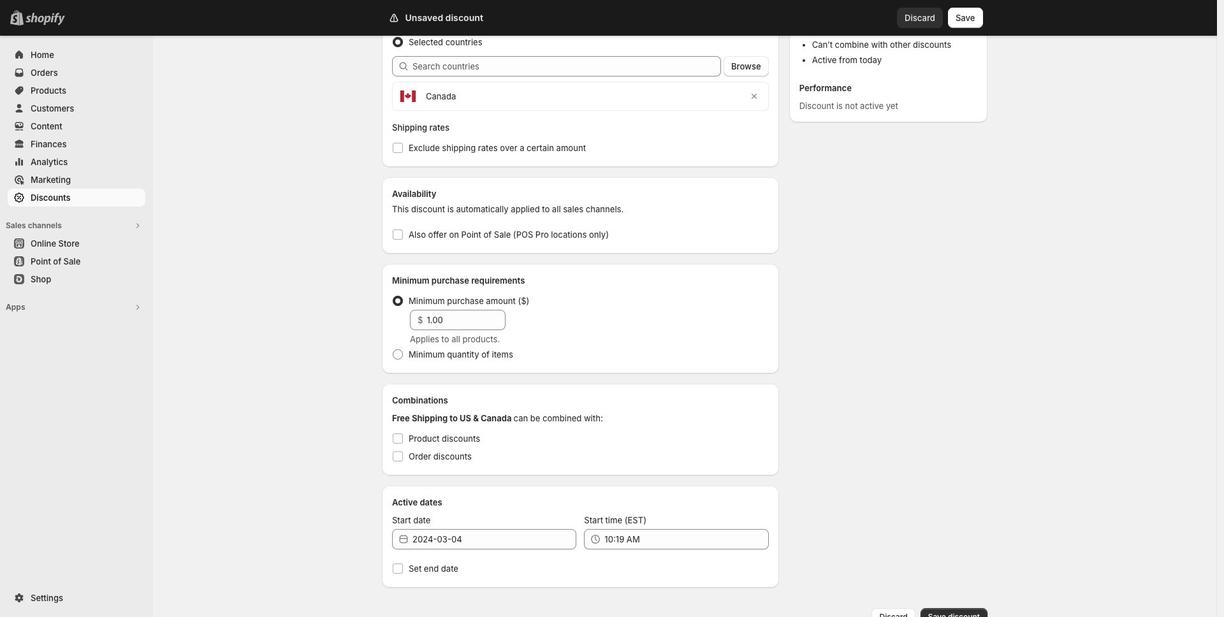 Task type: describe. For each thing, give the bounding box(es) containing it.
Enter time text field
[[605, 529, 769, 550]]

shopify image
[[26, 13, 65, 26]]



Task type: locate. For each thing, give the bounding box(es) containing it.
Search countries text field
[[413, 56, 721, 77]]

YYYY-MM-DD text field
[[413, 529, 577, 550]]

0.00 text field
[[427, 310, 506, 330]]



Task type: vqa. For each thing, say whether or not it's contained in the screenshot.
MY STORE
no



